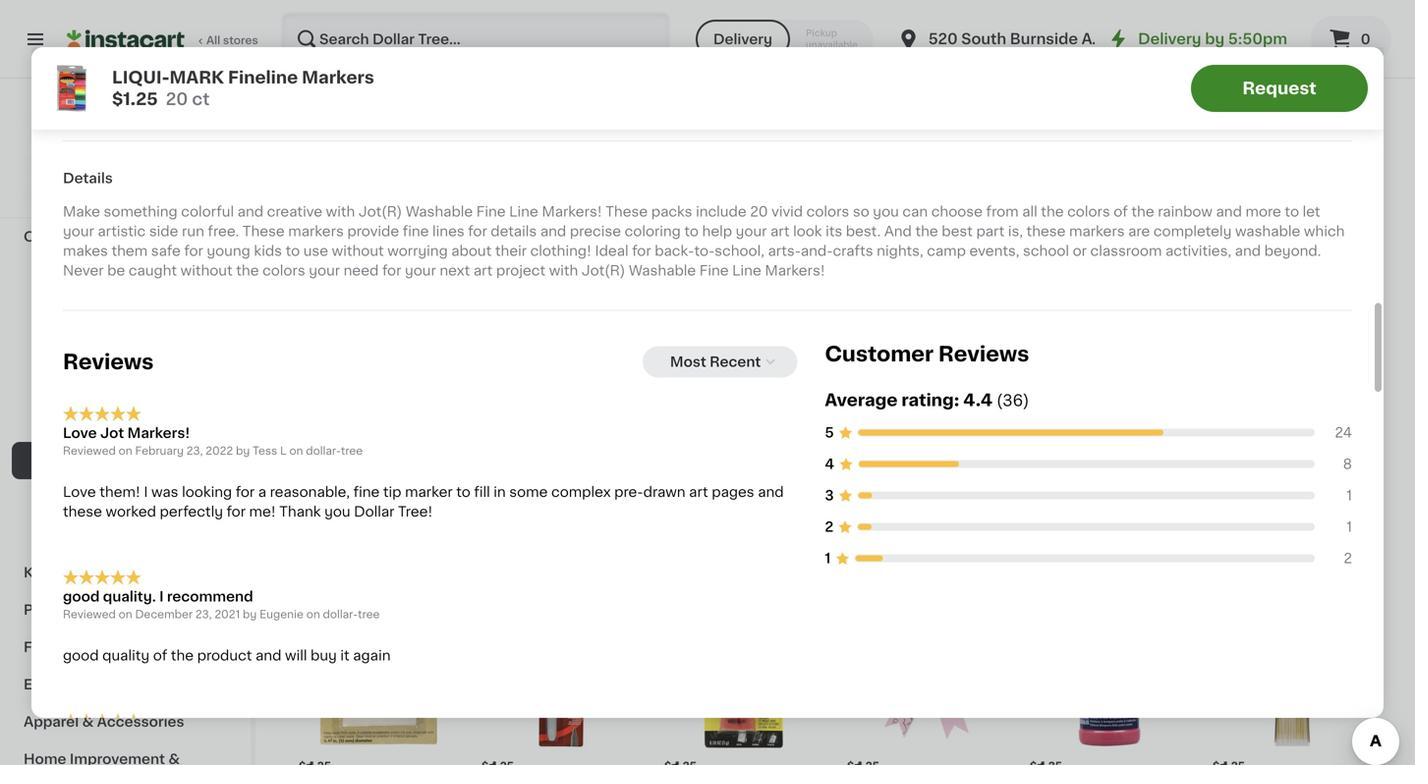 Task type: locate. For each thing, give the bounding box(es) containing it.
0 horizontal spatial these
[[63, 505, 102, 519]]

1 horizontal spatial request button
[[1192, 65, 1369, 112]]

0 horizontal spatial fine
[[354, 486, 380, 500]]

school
[[1024, 244, 1070, 258]]

1 $ 1 25 from the left
[[299, 447, 331, 468]]

1 horizontal spatial these
[[606, 205, 648, 219]]

and-
[[801, 244, 833, 258]]

pdq inside colored wood craft sticks pdq 100 ct
[[1255, 198, 1287, 212]]

and inside love them! i was looking for a reasonable, fine tip marker to fill in some complex pre-drawn art pages and these worked perfectly for me! thank you dollar tree!
[[758, 486, 784, 500]]

prang up so
[[844, 178, 884, 192]]

delivery inside button
[[714, 32, 773, 46]]

1 horizontal spatial tempera
[[844, 198, 904, 212]]

0 horizontal spatial these
[[243, 225, 285, 239]]

0 vertical spatial liqui-
[[112, 69, 170, 86]]

1 vertical spatial you
[[325, 505, 351, 519]]

by inside love jot markers! reviewed on february 23, 2022 by tess l on dollar-tree
[[236, 446, 250, 457]]

1 horizontal spatial $
[[848, 448, 855, 459]]

2 $ 1 25 from the left
[[848, 447, 880, 468]]

art down other at left bottom
[[35, 454, 56, 468]]

1 vertical spatial i
[[159, 590, 164, 604]]

floral
[[24, 641, 63, 655]]

wreath
[[915, 473, 964, 487]]

3 inside button
[[661, 198, 668, 208]]

of right quality
[[153, 649, 167, 663]]

0 horizontal spatial jot(r)
[[359, 205, 402, 219]]

art inside love them! i was looking for a reasonable, fine tip marker to fill in some complex pre-drawn art pages and these worked perfectly for me! thank you dollar tree!
[[689, 486, 709, 500]]

and up the clothing!
[[541, 225, 567, 239]]

green
[[869, 473, 911, 487]]

25 for green
[[866, 448, 880, 459]]

2 $ from the left
[[848, 448, 855, 459]]

tree up again at the bottom of the page
[[358, 610, 380, 620]]

23, inside love jot markers! reviewed on february 23, 2022 by tess l on dollar-tree
[[187, 446, 203, 457]]

liqui- up 20 ct
[[1209, 473, 1254, 487]]

1 horizontal spatial delivery
[[1139, 32, 1202, 46]]

0 vertical spatial good
[[63, 590, 100, 604]]

& down other at left bottom
[[60, 454, 71, 468]]

delivery
[[1139, 32, 1202, 46], [714, 32, 773, 46]]

$ for 10"
[[848, 448, 855, 459]]

ct inside liqui-mark fineline markers $1.25 20 ct
[[192, 91, 210, 108]]

1 vertical spatial liqui-
[[1209, 473, 1254, 487]]

tree for it
[[358, 610, 380, 620]]

2 prang washable tempera paint 8 oz from the left
[[844, 178, 955, 228]]

markers inside liqui-mark fineline markers $1.25 20 ct
[[302, 69, 374, 86]]

kids
[[254, 244, 282, 258]]

request
[[1243, 80, 1317, 97], [383, 600, 442, 614]]

look
[[794, 225, 823, 239]]

prang washable tempera paint 8 oz up use
[[295, 178, 406, 228]]

1 vertical spatial tree
[[358, 610, 380, 620]]

electronics up apparel
[[24, 678, 104, 692]]

you
[[873, 205, 900, 219], [325, 505, 351, 519]]

1 horizontal spatial mark
[[1254, 473, 1297, 487]]

office down art & craft supplies
[[35, 492, 79, 505]]

other office supplies link
[[12, 405, 239, 442]]

i
[[144, 486, 148, 500], [159, 590, 164, 604]]

20 left vivid
[[750, 205, 769, 219]]

office electronics
[[35, 492, 160, 505]]

caught
[[129, 264, 177, 278]]

best.
[[846, 225, 881, 239]]

you inside love them! i was looking for a reasonable, fine tip marker to fill in some complex pre-drawn art pages and these worked perfectly for me! thank you dollar tree!
[[325, 505, 351, 519]]

art inside 5" x 7" pdq acrylic oil paint  artist canvas blank art boards 2 ct
[[519, 218, 540, 232]]

2 horizontal spatial prang
[[1027, 178, 1067, 192]]

boards
[[544, 218, 592, 232]]

1.5" angledwood handle brush button
[[661, 270, 828, 510]]

2 vertical spatial craft
[[74, 454, 109, 468]]

out down 5 piece paint brush set
[[350, 497, 369, 507]]

tree inside good quality. i recommend reviewed on december 23, 2021 by eugenie on dollar-tree
[[358, 610, 380, 620]]

of inside make something colorful and creative with jot(r) washable fine line markers! these packs include 20 vivid colors so you can choose from all the colors of the rainbow and more to let your artistic side run free. these markers provide fine lines for details and precise coloring to help your art look its best. and the best part is, these markers are completely washable which makes them safe for young kids to use without worrying about their clothing! ideal for back-to-school, arts-and-crafts nights, camp events, school or classroom activities, and beyond. never be caught without the colors your need for your next art project with jot(r) washable fine line markers!
[[1114, 205, 1129, 219]]

product group containing 5" x 7" pdq acrylic oil paint  artist canvas blank art boards
[[478, 0, 645, 250]]

mandala
[[522, 473, 581, 487]]

worked
[[106, 505, 156, 519]]

fine
[[403, 225, 429, 239], [354, 486, 380, 500]]

for down run on the top
[[184, 244, 203, 258]]

1 vertical spatial without
[[181, 264, 233, 278]]

dollar- for reasonable,
[[306, 446, 341, 457]]

1 reviewed from the top
[[63, 446, 116, 457]]

23, inside good quality. i recommend reviewed on december 23, 2021 by eugenie on dollar-tree
[[196, 610, 212, 620]]

2 love from the top
[[63, 486, 96, 500]]

0 vertical spatial dollar-
[[306, 446, 341, 457]]

0 vertical spatial likely out of stock
[[1229, 237, 1331, 248]]

1 horizontal spatial prang washable tempera paint 8 oz
[[844, 178, 955, 228]]

likely inside product group
[[1229, 237, 1262, 248]]

art up arts-
[[771, 225, 790, 239]]

&
[[72, 230, 83, 244], [73, 305, 84, 319], [115, 342, 126, 356], [60, 454, 71, 468], [65, 604, 77, 617], [82, 716, 94, 730]]

stock
[[1300, 237, 1331, 248], [386, 497, 417, 507], [1300, 550, 1331, 561]]

1 horizontal spatial (36)
[[1282, 515, 1305, 526]]

them!
[[100, 486, 140, 500]]

tree inside love jot markers! reviewed on february 23, 2022 by tess l on dollar-tree
[[341, 446, 363, 457]]

i inside love them! i was looking for a reasonable, fine tip marker to fill in some complex pre-drawn art pages and these worked perfectly for me! thank you dollar tree!
[[144, 486, 148, 500]]

(36)
[[997, 393, 1030, 409], [1282, 515, 1305, 526]]

1 vertical spatial line
[[733, 264, 762, 278]]

colors down kids
[[263, 264, 305, 278]]

2 reviewed from the top
[[63, 610, 116, 620]]

for up "about"
[[468, 225, 487, 239]]

all
[[1023, 205, 1038, 219]]

to left use
[[286, 244, 300, 258]]

1 horizontal spatial liqui-
[[1209, 473, 1254, 487]]

1 horizontal spatial markers!
[[542, 205, 602, 219]]

product group
[[295, 0, 462, 231], [478, 0, 645, 250], [661, 0, 828, 211], [1209, 0, 1377, 254], [295, 270, 462, 514], [478, 270, 645, 490], [661, 270, 828, 510], [844, 270, 1011, 490], [1027, 270, 1194, 506], [1209, 270, 1377, 567], [295, 583, 462, 766]]

colors up "its"
[[807, 205, 850, 219]]

paint
[[359, 198, 394, 212], [478, 198, 513, 212], [907, 198, 942, 212], [1090, 198, 1125, 212], [350, 473, 385, 487]]

holiday essentials
[[24, 118, 154, 132]]

likely out of stock down 5 piece paint brush set
[[315, 497, 417, 507]]

prang washable tempera paint 8 oz
[[295, 178, 406, 228], [844, 178, 955, 228], [1027, 178, 1137, 228]]

$ 1 25
[[299, 447, 331, 468], [848, 447, 880, 468]]

apparel & accessories link
[[12, 704, 239, 741]]

None search field
[[281, 12, 670, 67]]

product group containing prang washable tempera paint
[[295, 0, 462, 231]]

3 oz from the left
[[1037, 217, 1049, 228]]

0 vertical spatial line
[[509, 205, 539, 219]]

1 $ from the left
[[299, 448, 306, 459]]

0 horizontal spatial markers
[[288, 225, 344, 239]]

party & gift supplies link
[[12, 592, 239, 629]]

1 vertical spatial 20
[[750, 205, 769, 219]]

1 horizontal spatial jot(r)
[[582, 264, 626, 278]]

2 good from the top
[[63, 649, 99, 663]]

1 up the 10"
[[855, 447, 864, 468]]

of up the classroom
[[1114, 205, 1129, 219]]

paint up blank
[[478, 198, 513, 212]]

0 horizontal spatial i
[[144, 486, 148, 500]]

1 horizontal spatial without
[[332, 244, 384, 258]]

these up school
[[1027, 225, 1066, 239]]

1 vertical spatial fineline
[[1300, 473, 1354, 487]]

pdq up artist
[[525, 178, 558, 192]]

tree up 5 piece paint brush set
[[341, 446, 363, 457]]

prang up creative
[[295, 178, 335, 192]]

for down "coloring"
[[632, 244, 652, 258]]

use
[[304, 244, 329, 258]]

0 horizontal spatial fine
[[477, 205, 506, 219]]

office
[[24, 230, 68, 244], [35, 267, 79, 281], [79, 417, 122, 431], [35, 492, 79, 505]]

liqui- up $1.25
[[112, 69, 170, 86]]

2 horizontal spatial markers!
[[765, 264, 826, 278]]

1 love from the top
[[63, 427, 97, 441]]

these
[[1027, 225, 1066, 239], [63, 505, 102, 519]]

on down quality.
[[119, 610, 132, 620]]

office & craft
[[24, 230, 123, 244]]

1 vertical spatial stock
[[386, 497, 417, 507]]

1 vertical spatial likely out of stock
[[315, 497, 417, 507]]

dollar- up piece
[[306, 446, 341, 457]]

love down art & craft supplies
[[63, 486, 96, 500]]

0 horizontal spatial 25
[[317, 448, 331, 459]]

1 down 24
[[1347, 489, 1353, 503]]

fine up worrying
[[403, 225, 429, 239]]

1 vertical spatial brush
[[714, 493, 754, 507]]

craft for colored wood craft sticks pdq 100 ct
[[1312, 178, 1347, 192]]

1 prang washable tempera paint 8 oz from the left
[[295, 178, 406, 228]]

choose
[[932, 205, 983, 219]]

from
[[987, 205, 1019, 219]]

$1.25
[[112, 91, 158, 108]]

the left product
[[171, 649, 194, 663]]

2 horizontal spatial art
[[771, 225, 790, 239]]

2 horizontal spatial 20
[[1209, 530, 1224, 541]]

oz right is,
[[1037, 217, 1049, 228]]

project
[[496, 264, 546, 278]]

dollar- inside good quality. i recommend reviewed on december 23, 2021 by eugenie on dollar-tree
[[323, 610, 358, 620]]

baby
[[24, 193, 60, 206]]

these down office electronics at the left bottom of the page
[[63, 505, 102, 519]]

2 25 from the left
[[866, 448, 880, 459]]

markers! down acrylic
[[542, 205, 602, 219]]

line up details
[[509, 205, 539, 219]]

2 prang from the left
[[844, 178, 884, 192]]

instacart logo image
[[67, 28, 185, 51]]

service type group
[[696, 20, 874, 59]]

1 25 from the left
[[317, 448, 331, 459]]

1 vertical spatial 3
[[825, 489, 834, 503]]

x
[[496, 178, 504, 192]]

& up makes
[[72, 230, 83, 244]]

craft up let
[[1312, 178, 1347, 192]]

0 horizontal spatial fineline
[[228, 69, 298, 86]]

25
[[317, 448, 331, 459], [866, 448, 880, 459]]

its
[[826, 225, 843, 239]]

0 vertical spatial fine
[[477, 205, 506, 219]]

$ for 5
[[299, 448, 306, 459]]

fineline down stores
[[228, 69, 298, 86]]

20 down 1 liqui-mark fineline markers
[[1209, 530, 1224, 541]]

3 for 3
[[825, 489, 834, 503]]

liqui- inside liqui-mark fineline markers $1.25 20 ct
[[112, 69, 170, 86]]

out for 100 ct
[[1265, 237, 1283, 248]]

25 up green
[[866, 448, 880, 459]]

by left tess
[[236, 446, 250, 457]]

on
[[119, 446, 132, 457], [290, 446, 303, 457], [119, 610, 132, 620], [306, 610, 320, 620]]

0 vertical spatial 23,
[[187, 446, 203, 457]]

art down "about"
[[474, 264, 493, 278]]

0 vertical spatial 20
[[166, 91, 188, 108]]

0 horizontal spatial prang washable tempera paint 8 oz
[[295, 178, 406, 228]]

let
[[1303, 205, 1321, 219]]

0 vertical spatial fineline
[[228, 69, 298, 86]]

1 horizontal spatial pdq
[[1255, 198, 1287, 212]]

out for 5 piece paint brush set
[[350, 497, 369, 507]]

buy
[[311, 649, 337, 663]]

brush
[[388, 473, 429, 487], [714, 493, 754, 507]]

tree for fine
[[341, 446, 363, 457]]

$ 1 25 up piece
[[299, 447, 331, 468]]

2 ct
[[1027, 493, 1047, 503]]

pdq inside 5" x 7" pdq acrylic oil paint  artist canvas blank art boards 2 ct
[[525, 178, 558, 192]]

0 horizontal spatial markers
[[302, 69, 374, 86]]

0 vertical spatial 5
[[825, 426, 834, 440]]

prices
[[145, 170, 180, 180]]

0 horizontal spatial brush
[[388, 473, 429, 487]]

good down kitchen supplies
[[63, 590, 100, 604]]

out down 1 liqui-mark fineline markers
[[1265, 550, 1283, 561]]

1 horizontal spatial oz
[[854, 217, 867, 228]]

most
[[671, 356, 707, 369]]

i left the was
[[144, 486, 148, 500]]

likely down piece
[[315, 497, 348, 507]]

oz up use
[[305, 217, 318, 228]]

1 vertical spatial request
[[383, 600, 442, 614]]

dollar- for buy
[[323, 610, 358, 620]]

liqui- inside 1 liqui-mark fineline markers
[[1209, 473, 1254, 487]]

marker
[[405, 486, 453, 500]]

never
[[63, 264, 104, 278]]

fineline
[[228, 69, 298, 86], [1300, 473, 1354, 487]]

by left 5:50pm
[[1206, 32, 1225, 46]]

0 horizontal spatial tempera
[[295, 198, 355, 212]]

notebooks
[[35, 342, 112, 356]]

for left the me!
[[227, 505, 246, 519]]

1 horizontal spatial fine
[[700, 264, 729, 278]]

reviewed
[[63, 446, 116, 457], [63, 610, 116, 620]]

craft up makes
[[87, 230, 123, 244]]

washable
[[339, 178, 406, 192], [887, 178, 955, 192], [1070, 178, 1137, 192], [406, 205, 473, 219], [629, 264, 696, 278]]

prang up all
[[1027, 178, 1067, 192]]

fine
[[477, 205, 506, 219], [700, 264, 729, 278]]

provide
[[347, 225, 399, 239]]

creative
[[267, 205, 323, 219]]

1 horizontal spatial fine
[[403, 225, 429, 239]]

1 vertical spatial markers
[[1209, 493, 1265, 507]]

$ 1 25 for green
[[848, 447, 880, 468]]

holiday
[[24, 118, 78, 132]]

2 markers from the left
[[1070, 225, 1125, 239]]

1 vertical spatial markers!
[[765, 264, 826, 278]]

avenue
[[1082, 32, 1139, 46]]

of left which
[[1286, 237, 1297, 248]]

0 horizontal spatial $ 1 25
[[299, 447, 331, 468]]

pdq down wood
[[1255, 198, 1287, 212]]

& for art
[[60, 454, 71, 468]]

2 horizontal spatial prang washable tempera paint 8 oz
[[1027, 178, 1137, 228]]

(36) down 1 liqui-mark fineline markers
[[1282, 515, 1305, 526]]

1 vertical spatial mark
[[1254, 473, 1297, 487]]

out down more on the top of the page
[[1265, 237, 1283, 248]]

2 vertical spatial 20
[[1209, 530, 1224, 541]]

to inside love them! i was looking for a reasonable, fine tip marker to fill in some complex pre-drawn art pages and these worked perfectly for me! thank you dollar tree!
[[456, 486, 471, 500]]

0 vertical spatial markers
[[302, 69, 374, 86]]

fine inside love them! i was looking for a reasonable, fine tip marker to fill in some complex pre-drawn art pages and these worked perfectly for me! thank you dollar tree!
[[354, 486, 380, 500]]

brush for handle
[[714, 493, 754, 507]]

0 vertical spatial mark
[[170, 69, 224, 86]]

with down the clothing!
[[549, 264, 578, 278]]

0 horizontal spatial $
[[299, 448, 306, 459]]

artist
[[516, 198, 554, 212]]

love inside love jot markers! reviewed on february 23, 2022 by tess l on dollar-tree
[[63, 427, 97, 441]]

1 vertical spatial fine
[[700, 264, 729, 278]]

2 horizontal spatial oz
[[1037, 217, 1049, 228]]

1 horizontal spatial 20
[[750, 205, 769, 219]]

brush down the angledwood
[[714, 493, 754, 507]]

supplies up quality.
[[82, 566, 144, 580]]

wood
[[1268, 178, 1309, 192]]

dollar tree logo image
[[107, 102, 144, 140]]

colored
[[1209, 178, 1265, 192]]

1 good from the top
[[63, 590, 100, 604]]

blank
[[478, 218, 516, 232]]

supplies
[[82, 267, 142, 281], [126, 417, 185, 431], [113, 454, 172, 468], [82, 566, 144, 580], [111, 604, 172, 617]]

0 vertical spatial these
[[1027, 225, 1066, 239]]

art down artist
[[519, 218, 540, 232]]

fine up dollar
[[354, 486, 380, 500]]

(36) right 4.4
[[997, 393, 1030, 409]]

tiles
[[584, 473, 616, 487]]

handle
[[661, 493, 710, 507]]

dollar- inside love jot markers! reviewed on february 23, 2022 by tess l on dollar-tree
[[306, 446, 341, 457]]

apparel & accessories
[[24, 716, 184, 730]]

1 horizontal spatial prang
[[844, 178, 884, 192]]

0 vertical spatial stock
[[1300, 237, 1331, 248]]

23, left 2022
[[187, 446, 203, 457]]

most recent
[[671, 356, 761, 369]]

1 oz from the left
[[305, 217, 318, 228]]

your up school,
[[736, 225, 767, 239]]

1 vertical spatial craft
[[87, 230, 123, 244]]

1.5"
[[661, 473, 685, 487]]

fineline down 24
[[1300, 473, 1354, 487]]

5 for 5 piece paint brush set
[[295, 473, 304, 487]]

craft for office & craft
[[87, 230, 123, 244]]

ct inside 3 ct button
[[670, 198, 682, 208]]

0 vertical spatial art
[[771, 225, 790, 239]]

3 down 4
[[825, 489, 834, 503]]

without down young at the top left
[[181, 264, 233, 278]]

0 horizontal spatial markers!
[[127, 427, 190, 441]]

mark
[[170, 69, 224, 86], [1254, 473, 1297, 487]]

1 horizontal spatial fineline
[[1300, 473, 1354, 487]]

2 vertical spatial by
[[243, 610, 257, 620]]

0 vertical spatial tree
[[341, 446, 363, 457]]

white mandala tiles
[[478, 473, 616, 487]]

0 vertical spatial with
[[326, 205, 355, 219]]

0 vertical spatial request
[[1243, 80, 1317, 97]]

washable down back-
[[629, 264, 696, 278]]

0 vertical spatial i
[[144, 486, 148, 500]]

4
[[825, 458, 835, 472]]

prang washable tempera paint 8 oz up nights, on the right top
[[844, 178, 955, 228]]

1 horizontal spatial 5
[[825, 426, 834, 440]]

3 prang from the left
[[1027, 178, 1067, 192]]

520
[[929, 32, 958, 46]]

kitchen
[[24, 566, 79, 580]]

rating:
[[902, 392, 960, 409]]

1 horizontal spatial line
[[733, 264, 762, 278]]

delivery by 5:50pm link
[[1107, 28, 1288, 51]]

by inside good quality. i recommend reviewed on december 23, 2021 by eugenie on dollar-tree
[[243, 610, 257, 620]]

1 vertical spatial love
[[63, 486, 96, 500]]

brush inside 1.5" angledwood handle brush
[[714, 493, 754, 507]]

tempera up best.
[[844, 198, 904, 212]]

holiday essentials link
[[12, 106, 239, 144]]

love inside love them! i was looking for a reasonable, fine tip marker to fill in some complex pre-drawn art pages and these worked perfectly for me! thank you dollar tree!
[[63, 486, 96, 500]]

1 vertical spatial art
[[474, 264, 493, 278]]

markers! down arts-
[[765, 264, 826, 278]]

request button
[[1192, 65, 1369, 112], [369, 589, 456, 624]]

good inside good quality. i recommend reviewed on december 23, 2021 by eugenie on dollar-tree
[[63, 590, 100, 604]]

2 tempera from the left
[[844, 198, 904, 212]]

oz right "its"
[[854, 217, 867, 228]]

1 vertical spatial these
[[243, 225, 285, 239]]

for left "a"
[[236, 486, 255, 500]]

i inside good quality. i recommend reviewed on december 23, 2021 by eugenie on dollar-tree
[[159, 590, 164, 604]]

request up again at the bottom of the page
[[383, 600, 442, 614]]

fine inside make something colorful and creative with jot(r) washable fine line markers! these packs include 20 vivid colors so you can choose from all the colors of the rainbow and more to let your artistic side run free. these markers provide fine lines for details and precise coloring to help your art look its best. and the best part is, these markers are completely washable which makes them safe for young kids to use without worrying about their clothing! ideal for back-to-school, arts-and-crafts nights, camp events, school or classroom activities, and beyond. never be caught without the colors your need for your next art project with jot(r) washable fine line markers!
[[403, 225, 429, 239]]

0 horizontal spatial reviews
[[63, 352, 154, 373]]

5 left piece
[[295, 473, 304, 487]]

include
[[696, 205, 747, 219]]

good quality. i recommend reviewed on december 23, 2021 by eugenie on dollar-tree
[[63, 590, 380, 620]]

1 horizontal spatial 25
[[866, 448, 880, 459]]

reviews up 4.4
[[939, 344, 1030, 365]]

reviewed down kitchen supplies
[[63, 610, 116, 620]]

part
[[977, 225, 1005, 239]]

1 horizontal spatial art
[[689, 486, 709, 500]]

mark inside 1 liqui-mark fineline markers
[[1254, 473, 1297, 487]]

markers up or
[[1070, 225, 1125, 239]]

washable up provide
[[339, 178, 406, 192]]

25 up piece
[[317, 448, 331, 459]]

these inside love them! i was looking for a reasonable, fine tip marker to fill in some complex pre-drawn art pages and these worked perfectly for me! thank you dollar tree!
[[63, 505, 102, 519]]

you down piece
[[325, 505, 351, 519]]

craft inside colored wood craft sticks pdq 100 ct
[[1312, 178, 1347, 192]]

can
[[903, 205, 928, 219]]

love for love jot markers! reviewed on february 23, 2022 by tess l on dollar-tree
[[63, 427, 97, 441]]

& left gift
[[65, 604, 77, 617]]

and
[[885, 225, 912, 239]]

0 button
[[1312, 16, 1392, 63]]

colors
[[807, 205, 850, 219], [1068, 205, 1111, 219], [263, 264, 305, 278]]

$ 1 25 up the 10"
[[848, 447, 880, 468]]



Task type: vqa. For each thing, say whether or not it's contained in the screenshot.
23,
yes



Task type: describe. For each thing, give the bounding box(es) containing it.
8 right is,
[[1027, 217, 1034, 228]]

25 for piece
[[317, 448, 331, 459]]

good quality of the product and will  buy it again
[[63, 649, 391, 663]]

pens & pencils link
[[12, 293, 239, 330]]

gift
[[80, 604, 107, 617]]

stores
[[223, 35, 258, 46]]

delivery for delivery
[[714, 32, 773, 46]]

or
[[1073, 244, 1087, 258]]

paint inside 5" x 7" pdq acrylic oil paint  artist canvas blank art boards 2 ct
[[478, 198, 513, 212]]

stock for 5 piece paint brush set
[[386, 497, 417, 507]]

likely out of stock for 5 piece paint brush set
[[315, 497, 417, 507]]

quality.
[[103, 590, 156, 604]]

0 horizontal spatial without
[[181, 264, 233, 278]]

supplies up february
[[126, 417, 185, 431]]

paint up the and
[[907, 198, 942, 212]]

brush for paint
[[388, 473, 429, 487]]

0 vertical spatial electronics
[[82, 492, 160, 505]]

1 up piece
[[306, 447, 315, 468]]

3 for 3 ct
[[661, 198, 668, 208]]

2 vertical spatial stock
[[1300, 550, 1331, 561]]

household link
[[12, 144, 239, 181]]

are
[[1129, 225, 1151, 239]]

& for pens
[[73, 305, 84, 319]]

1 horizontal spatial request
[[1243, 80, 1317, 97]]

product group containing request
[[295, 583, 462, 766]]

of down 1 liqui-mark fineline markers
[[1286, 550, 1297, 561]]

reviewed inside love jot markers! reviewed on february 23, 2022 by tess l on dollar-tree
[[63, 446, 116, 457]]

5" x 7" pdq acrylic oil paint  artist canvas blank art boards 2 ct
[[478, 178, 632, 248]]

worrying
[[388, 244, 448, 258]]

520 south burnside avenue button
[[897, 12, 1139, 67]]

1 vertical spatial (36)
[[1282, 515, 1305, 526]]

on right l
[[290, 446, 303, 457]]

(36) inside average rating: 4.4 (36)
[[997, 393, 1030, 409]]

other office supplies
[[35, 417, 185, 431]]

on right eugenie at left bottom
[[306, 610, 320, 620]]

and left will
[[256, 649, 282, 663]]

reviewed inside good quality. i recommend reviewed on december 23, 2021 by eugenie on dollar-tree
[[63, 610, 116, 620]]

lines
[[433, 225, 465, 239]]

drawn
[[644, 486, 686, 500]]

more
[[1246, 205, 1282, 219]]

tess
[[253, 446, 277, 457]]

notebooks & paper link
[[12, 330, 239, 368]]

camp
[[927, 244, 967, 258]]

& for notebooks
[[115, 342, 126, 356]]

precise
[[570, 225, 621, 239]]

supplies down them
[[82, 267, 142, 281]]

0 horizontal spatial request
[[383, 600, 442, 614]]

it
[[341, 649, 350, 663]]

0 horizontal spatial art
[[474, 264, 493, 278]]

washable up 'lines'
[[406, 205, 473, 219]]

artistic
[[98, 225, 146, 239]]

2 horizontal spatial colors
[[1068, 205, 1111, 219]]

good for good quality. i recommend reviewed on december 23, 2021 by eugenie on dollar-tree
[[63, 590, 100, 604]]

0 horizontal spatial art
[[35, 454, 56, 468]]

notebooks & paper
[[35, 342, 170, 356]]

dollar
[[354, 505, 395, 519]]

1 tempera from the left
[[295, 198, 355, 212]]

packs
[[652, 205, 693, 219]]

me!
[[249, 505, 276, 519]]

markers! inside love jot markers! reviewed on february 23, 2022 by tess l on dollar-tree
[[127, 427, 190, 441]]

december
[[135, 610, 193, 620]]

1 vertical spatial electronics
[[24, 678, 104, 692]]

baby link
[[12, 181, 239, 218]]

recent
[[710, 356, 761, 369]]

essentials
[[82, 118, 154, 132]]

ideal
[[595, 244, 629, 258]]

pages
[[712, 486, 755, 500]]

art & craft supplies
[[35, 454, 172, 468]]

likely for 5 piece paint brush set
[[315, 497, 348, 507]]

1 horizontal spatial reviews
[[939, 344, 1030, 365]]

1 down 1 liqui-mark fineline markers
[[1347, 521, 1353, 535]]

2 vertical spatial likely out of stock
[[1229, 550, 1331, 561]]

0 vertical spatial by
[[1206, 32, 1225, 46]]

office & craft link
[[12, 218, 239, 256]]

3 prang washable tempera paint 8 oz from the left
[[1027, 178, 1137, 228]]

floral link
[[12, 629, 239, 667]]

about
[[452, 244, 492, 258]]

tree!
[[398, 505, 433, 519]]

the down young at the top left
[[236, 264, 259, 278]]

free.
[[208, 225, 239, 239]]

1 inside 1 liqui-mark fineline markers
[[1221, 447, 1230, 468]]

0 vertical spatial markers!
[[542, 205, 602, 219]]

burnside
[[1011, 32, 1079, 46]]

product group containing colored wood craft sticks pdq
[[1209, 0, 1377, 254]]

$ 1 25 for piece
[[299, 447, 331, 468]]

need
[[344, 264, 379, 278]]

on down jot
[[119, 446, 132, 457]]

office for supplies
[[35, 267, 79, 281]]

customer reviews
[[825, 344, 1030, 365]]

10"
[[844, 473, 865, 487]]

& for party
[[65, 604, 77, 617]]

office up art & craft supplies
[[79, 417, 122, 431]]

of left tip
[[371, 497, 383, 507]]

product group containing 1.5" angledwood handle brush
[[661, 270, 828, 510]]

good for good quality of the product and will  buy it again
[[63, 649, 99, 663]]

reasonable,
[[270, 486, 350, 500]]

0 horizontal spatial request button
[[369, 589, 456, 624]]

the down can on the top
[[916, 225, 939, 239]]

all stores link
[[67, 12, 260, 67]]

mark inside liqui-mark fineline markers $1.25 20 ct
[[170, 69, 224, 86]]

paper
[[130, 342, 170, 356]]

2 inside 5" x 7" pdq acrylic oil paint  artist canvas blank art boards 2 ct
[[478, 237, 485, 248]]

to up to-
[[685, 225, 699, 239]]

fineline inside 1 liqui-mark fineline markers
[[1300, 473, 1354, 487]]

piece
[[308, 473, 346, 487]]

100
[[1209, 217, 1229, 228]]

likely out of stock for 100 ct
[[1229, 237, 1331, 248]]

electronics link
[[12, 667, 239, 704]]

washable
[[1236, 225, 1301, 239]]

store
[[114, 170, 143, 180]]

fineline inside liqui-mark fineline markers $1.25 20 ct
[[228, 69, 298, 86]]

0 horizontal spatial colors
[[263, 264, 305, 278]]

love for love them! i was looking for a reasonable, fine tip marker to fill in some complex pre-drawn art pages and these worked perfectly for me! thank you dollar tree!
[[63, 486, 96, 500]]

1 down 4
[[825, 552, 831, 566]]

recommend
[[167, 590, 253, 604]]

product group containing 3 ct
[[661, 0, 828, 211]]

complex
[[552, 486, 611, 500]]

your down use
[[309, 264, 340, 278]]

5"
[[478, 178, 493, 192]]

these inside make something colorful and creative with jot(r) washable fine line markers! these packs include 20 vivid colors so you can choose from all the colors of the rainbow and more to let your artistic side run free. these markers provide fine lines for details and precise coloring to help your art look its best. and the best part is, these markers are completely washable which makes them safe for young kids to use without worrying about their clothing! ideal for back-to-school, arts-and-crafts nights, camp events, school or classroom activities, and beyond. never be caught without the colors your need for your next art project with jot(r) washable fine line markers!
[[1027, 225, 1066, 239]]

20 inside make something colorful and creative with jot(r) washable fine line markers! these packs include 20 vivid colors so you can choose from all the colors of the rainbow and more to let your artistic side run free. these markers provide fine lines for details and precise coloring to help your art look its best. and the best part is, these markers are completely washable which makes them safe for young kids to use without worrying about their clothing! ideal for back-to-school, arts-and-crafts nights, camp events, school or classroom activities, and beyond. never be caught without the colors your need for your next art project with jot(r) washable fine line markers!
[[750, 205, 769, 219]]

and up the free.
[[238, 205, 264, 219]]

supplies up the was
[[113, 454, 172, 468]]

office for electronics
[[35, 492, 79, 505]]

them
[[112, 244, 148, 258]]

paint up the classroom
[[1090, 198, 1125, 212]]

all
[[206, 35, 220, 46]]

2 vertical spatial likely
[[1229, 550, 1262, 561]]

pre-
[[615, 486, 644, 500]]

paint up dollar
[[350, 473, 385, 487]]

washable up are
[[1070, 178, 1137, 192]]

8 right "its"
[[844, 217, 851, 228]]

product group containing white mandala tiles
[[478, 270, 645, 490]]

so
[[853, 205, 870, 219]]

details
[[63, 172, 113, 185]]

0 horizontal spatial with
[[326, 205, 355, 219]]

1 vertical spatial jot(r)
[[582, 264, 626, 278]]

fill
[[474, 486, 490, 500]]

1 markers from the left
[[288, 225, 344, 239]]

your down make
[[63, 225, 94, 239]]

likely for 100 ct
[[1229, 237, 1262, 248]]

i for them!
[[144, 486, 148, 500]]

quality
[[102, 649, 150, 663]]

20 ct
[[1209, 530, 1238, 541]]

& for apparel
[[82, 716, 94, 730]]

3 ct button
[[661, 0, 828, 211]]

8 left provide
[[295, 217, 302, 228]]

to left let
[[1286, 205, 1300, 219]]

stock for 100 ct
[[1300, 237, 1331, 248]]

clothing!
[[531, 244, 592, 258]]

washable up can on the top
[[887, 178, 955, 192]]

craft for art & craft supplies
[[74, 454, 109, 468]]

you inside make something colorful and creative with jot(r) washable fine line markers! these packs include 20 vivid colors so you can choose from all the colors of the rainbow and more to let your artistic side run free. these markers provide fine lines for details and precise coloring to help your art look its best. and the best part is, these markers are completely washable which makes them safe for young kids to use without worrying about their clothing! ideal for back-to-school, arts-and-crafts nights, camp events, school or classroom activities, and beyond. never be caught without the colors your need for your next art project with jot(r) washable fine line markers!
[[873, 205, 900, 219]]

and down washable
[[1236, 244, 1262, 258]]

0 vertical spatial jot(r)
[[359, 205, 402, 219]]

3 tempera from the left
[[1027, 198, 1087, 212]]

delivery for delivery by 5:50pm
[[1139, 32, 1202, 46]]

looking
[[182, 486, 232, 500]]

5 piece paint brush set
[[295, 473, 455, 487]]

paint up provide
[[359, 198, 394, 212]]

8 down 24
[[1344, 458, 1353, 472]]

& for office
[[72, 230, 83, 244]]

$1.25 element
[[661, 445, 828, 470]]

ct inside colored wood craft sticks pdq 100 ct
[[1232, 217, 1243, 228]]

all stores
[[206, 35, 258, 46]]

delivery button
[[696, 20, 791, 59]]

their
[[495, 244, 527, 258]]

ct inside 5" x 7" pdq acrylic oil paint  artist canvas blank art boards 2 ct
[[487, 237, 499, 248]]

pens
[[35, 305, 70, 319]]

office for &
[[24, 230, 68, 244]]

1 up 2 ct
[[1038, 447, 1047, 468]]

young
[[207, 244, 251, 258]]

your down worrying
[[405, 264, 436, 278]]

will
[[285, 649, 307, 663]]

2021
[[215, 610, 240, 620]]

other
[[35, 417, 75, 431]]

0 vertical spatial without
[[332, 244, 384, 258]]

help
[[703, 225, 733, 239]]

supplies up "floral" link
[[111, 604, 172, 617]]

markers inside 1 liqui-mark fineline markers
[[1209, 493, 1265, 507]]

1 prang from the left
[[295, 178, 335, 192]]

most recent button
[[643, 347, 798, 378]]

0 vertical spatial these
[[606, 205, 648, 219]]

kitchen supplies
[[24, 566, 144, 580]]

back-
[[655, 244, 695, 258]]

school,
[[715, 244, 765, 258]]

20 inside liqui-mark fineline markers $1.25 20 ct
[[166, 91, 188, 108]]

2 vertical spatial out
[[1265, 550, 1283, 561]]

and down colored
[[1217, 205, 1243, 219]]

for right the need
[[382, 264, 402, 278]]

5 for 5
[[825, 426, 834, 440]]

i for quality.
[[159, 590, 164, 604]]

1 horizontal spatial colors
[[807, 205, 850, 219]]

next
[[440, 264, 470, 278]]

the right all
[[1042, 205, 1064, 219]]

2 oz from the left
[[854, 217, 867, 228]]

vivid
[[772, 205, 803, 219]]

the up are
[[1132, 205, 1155, 219]]

1 horizontal spatial with
[[549, 264, 578, 278]]



